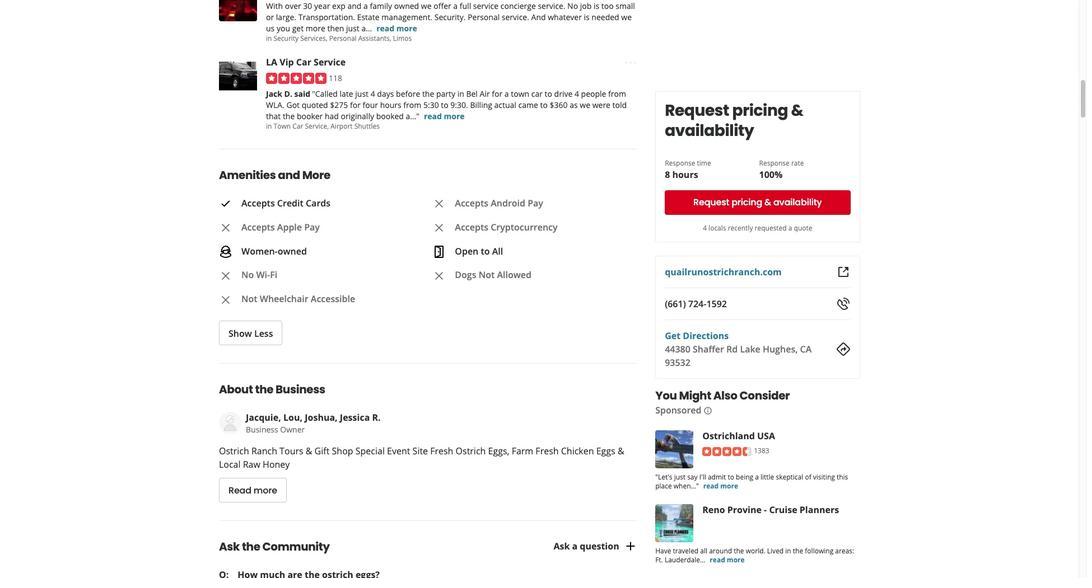 Task type: vqa. For each thing, say whether or not it's contained in the screenshot.
SORT: on the right top
no



Task type: locate. For each thing, give the bounding box(es) containing it.
to inside amenities and more element
[[481, 245, 490, 257]]

2 fresh from the left
[[536, 445, 559, 458]]

more
[[306, 23, 325, 34], [397, 23, 417, 34], [444, 111, 465, 121], [720, 482, 738, 491], [254, 484, 277, 497], [727, 556, 745, 565]]

44380
[[665, 343, 690, 356]]

pricing
[[732, 100, 788, 122], [731, 196, 762, 209]]

accepts down amenities
[[241, 197, 275, 209]]

cruise
[[769, 504, 797, 517]]

admit
[[708, 473, 726, 482]]

0 horizontal spatial response
[[665, 159, 695, 168]]

24 close v2 image down 24 open to all v2 image
[[433, 269, 446, 283]]

just inside "called late just 4 days before the party in bel air for a town car to drive 4 people from wla. got quoted $275 for four hours from 5:30 to 9:30. billing actual came to $360 as we were told that the booker had originally booked a…"
[[355, 88, 369, 99]]

not right dogs
[[479, 269, 495, 281]]

0 vertical spatial no
[[568, 1, 578, 11]]

2 response from the left
[[759, 159, 790, 168]]

& right the eggs
[[618, 445, 624, 458]]

about the business element
[[201, 364, 642, 503]]

ostrichland
[[702, 430, 755, 443]]

1 vertical spatial and
[[278, 167, 300, 183]]

0 vertical spatial not
[[479, 269, 495, 281]]

to down car
[[540, 100, 548, 110]]

requested
[[755, 224, 787, 233]]

1 vertical spatial hours
[[672, 169, 698, 181]]

availability up quote
[[773, 196, 822, 209]]

24 phone v2 image
[[837, 297, 850, 311]]

security.
[[435, 12, 466, 23]]

1 vertical spatial request
[[693, 196, 729, 209]]

1 horizontal spatial is
[[594, 1, 600, 11]]

owned down the apple
[[278, 245, 307, 257]]

amenities and more
[[219, 167, 331, 183]]

owned inside with over 30 year exp and a family owned we offer a full service concierge service. no job is too small or large. transportation. estate management. security. personal service. and whatever is needed we us you get more then just a…
[[394, 1, 419, 11]]

pricing inside "button"
[[731, 196, 762, 209]]

pay for accepts android pay
[[528, 197, 543, 209]]

service. up and
[[538, 1, 566, 11]]

1 vertical spatial car
[[293, 121, 303, 131]]

pay up cryptocurrency
[[528, 197, 543, 209]]

pricing inside request pricing & availability
[[732, 100, 788, 122]]

724-
[[688, 298, 706, 310]]

4 up four
[[371, 88, 375, 99]]

24 close v2 image down the "24 women owned v2" icon
[[219, 269, 232, 283]]

2 vertical spatial just
[[674, 473, 685, 482]]

for up the originally
[[350, 100, 361, 110]]

more right read
[[254, 484, 277, 497]]

just
[[346, 23, 360, 34], [355, 88, 369, 99], [674, 473, 685, 482]]

read right say
[[703, 482, 719, 491]]

1 horizontal spatial 24 close v2 image
[[433, 221, 446, 235]]

car for service
[[296, 56, 311, 69]]

1 horizontal spatial response
[[759, 159, 790, 168]]

read more for have
[[710, 556, 745, 565]]

read right all
[[710, 556, 725, 565]]

0 horizontal spatial owned
[[278, 245, 307, 257]]

request up the time
[[665, 100, 729, 122]]

pay right the apple
[[304, 221, 320, 233]]

0 horizontal spatial we
[[421, 1, 432, 11]]

android
[[491, 197, 525, 209]]

4 left locals
[[703, 224, 707, 233]]

fresh right farm
[[536, 445, 559, 458]]

24 close v2 image up show
[[219, 293, 232, 307]]

1 horizontal spatial ostrich
[[456, 445, 486, 458]]

1 response from the left
[[665, 159, 695, 168]]

0 horizontal spatial fresh
[[430, 445, 453, 458]]

in left bel
[[458, 88, 464, 99]]

request pricing & availability
[[665, 100, 803, 142], [693, 196, 822, 209]]

ask for ask the community
[[219, 540, 240, 555]]

to right car
[[545, 88, 552, 99]]

more for read more link related to have
[[727, 556, 745, 565]]

business
[[276, 382, 325, 398], [246, 425, 278, 435]]

from up a…"
[[404, 100, 421, 110]]

0 horizontal spatial 24 close v2 image
[[219, 293, 232, 307]]

vip
[[280, 56, 294, 69]]

the up 5:30
[[422, 88, 434, 99]]

fresh right the site at bottom left
[[430, 445, 453, 458]]

you might also consider
[[655, 388, 790, 404]]

1 vertical spatial request pricing & availability
[[693, 196, 822, 209]]

0 horizontal spatial for
[[350, 100, 361, 110]]

$360
[[550, 100, 568, 110]]

1 vertical spatial just
[[355, 88, 369, 99]]

brooks family limousine image
[[219, 0, 257, 22]]

ask for ask a question
[[554, 541, 570, 553]]

told
[[613, 100, 627, 110]]

in inside "called late just 4 days before the party in bel air for a town car to drive 4 people from wla. got quoted $275 for four hours from 5:30 to 9:30. billing actual came to $360 as we were told that the booker had originally booked a…"
[[458, 88, 464, 99]]

0 vertical spatial pay
[[528, 197, 543, 209]]

4 up 'as'
[[575, 88, 579, 99]]

more right i'll
[[720, 482, 738, 491]]

2 vertical spatial we
[[580, 100, 590, 110]]

24 close v2 image for dogs not allowed
[[433, 269, 446, 283]]

family
[[370, 1, 392, 11]]

read more right all
[[710, 556, 745, 565]]

just left a… at the top of page
[[346, 23, 360, 34]]

1 horizontal spatial from
[[608, 88, 626, 99]]

we left offer
[[421, 1, 432, 11]]

business inside jacquie, lou, joshua, jessica r. business owner
[[246, 425, 278, 435]]

more down 9:30.
[[444, 111, 465, 121]]

24 close v2 image down 24 checkmark v2 icon
[[219, 221, 232, 235]]

1 horizontal spatial hours
[[672, 169, 698, 181]]

around
[[709, 547, 732, 556]]

just left say
[[674, 473, 685, 482]]

response up 8
[[665, 159, 695, 168]]

photo of jacquie, lou, joshua, jessica r. image
[[219, 412, 241, 435]]

1 horizontal spatial ask
[[554, 541, 570, 553]]

0 vertical spatial pricing
[[732, 100, 788, 122]]

24 checkmark v2 image
[[219, 197, 232, 211]]

0 vertical spatial car
[[296, 56, 311, 69]]

accepts android pay
[[455, 197, 543, 209]]

ask the community
[[219, 540, 330, 555]]

accepts for accepts android pay
[[455, 197, 489, 209]]

1 horizontal spatial availability
[[773, 196, 822, 209]]

billing
[[470, 100, 492, 110]]

is right job at the top of the page
[[594, 1, 600, 11]]

read more
[[229, 484, 277, 497]]

request
[[665, 100, 729, 122], [693, 196, 729, 209]]

accepts up women-
[[241, 221, 275, 233]]

directions
[[683, 330, 729, 342]]

personal down the service
[[468, 12, 500, 23]]

read more link right all
[[710, 556, 745, 565]]

read more link for with
[[377, 23, 417, 34]]

us
[[266, 23, 275, 34]]

jack d. said
[[266, 88, 310, 99]]

24 close v2 image
[[433, 221, 446, 235], [219, 293, 232, 307]]

ostrichland usa image
[[655, 431, 693, 469]]

fresh
[[430, 445, 453, 458], [536, 445, 559, 458]]

0 horizontal spatial is
[[584, 12, 590, 23]]

24 close v2 image up 24 open to all v2 image
[[433, 197, 446, 211]]

1 horizontal spatial and
[[348, 1, 362, 11]]

little
[[761, 473, 774, 482]]

a left question at the right of the page
[[572, 541, 578, 553]]

business up lou,
[[276, 382, 325, 398]]

0 horizontal spatial service.
[[502, 12, 529, 23]]

0 horizontal spatial availability
[[665, 120, 754, 142]]

not down no wi-fi
[[241, 293, 257, 305]]

in town car service, airport shuttles
[[266, 121, 380, 131]]

24 close v2 image up 24 open to all v2 image
[[433, 221, 446, 235]]

1 horizontal spatial pay
[[528, 197, 543, 209]]

24 close v2 image
[[433, 197, 446, 211], [219, 221, 232, 235], [219, 269, 232, 283], [433, 269, 446, 283]]

1 horizontal spatial personal
[[468, 12, 500, 23]]

owned up the "management."
[[394, 1, 419, 11]]

have traveled all around the world. lived in the following areas: ft. lauderdale…
[[655, 547, 854, 565]]

shuttles
[[354, 121, 380, 131]]

availability up the time
[[665, 120, 754, 142]]

read for have
[[710, 556, 725, 565]]

1 vertical spatial pay
[[304, 221, 320, 233]]

4.5 star rating image
[[702, 447, 752, 456]]

accepts for accepts apple pay
[[241, 221, 275, 233]]

0 vertical spatial we
[[421, 1, 432, 11]]

& up requested
[[764, 196, 771, 209]]

whatever
[[548, 12, 582, 23]]

8
[[665, 169, 670, 181]]

car right town
[[293, 121, 303, 131]]

when…"
[[674, 482, 699, 491]]

0 vertical spatial owned
[[394, 1, 419, 11]]

needed
[[592, 12, 619, 23]]

over
[[285, 1, 301, 11]]

car right the 'vip' on the top left
[[296, 56, 311, 69]]

business down jacquie,
[[246, 425, 278, 435]]

response inside response rate 100%
[[759, 159, 790, 168]]

and left more
[[278, 167, 300, 183]]

amenities and more element
[[201, 149, 646, 346]]

0 vertical spatial 24 close v2 image
[[433, 221, 446, 235]]

we inside "called late just 4 days before the party in bel air for a town car to drive 4 people from wla. got quoted $275 for four hours from 5:30 to 9:30. billing actual came to $360 as we were told that the booker had originally booked a…"
[[580, 100, 590, 110]]

9:30.
[[451, 100, 468, 110]]

1 horizontal spatial we
[[580, 100, 590, 110]]

booker
[[297, 111, 323, 121]]

ostrich up local
[[219, 445, 249, 458]]

24 more v2 image
[[624, 56, 637, 69]]

0 horizontal spatial pay
[[304, 221, 320, 233]]

and right exp in the left top of the page
[[348, 1, 362, 11]]

0 horizontal spatial ask
[[219, 540, 240, 555]]

0 vertical spatial hours
[[380, 100, 402, 110]]

0 vertical spatial for
[[492, 88, 503, 99]]

24 open to all v2 image
[[433, 245, 446, 259]]

accepts credit cards
[[241, 197, 331, 209]]

wla.
[[266, 100, 284, 110]]

read more link down the "management."
[[377, 23, 417, 34]]

1 vertical spatial personal
[[329, 34, 357, 43]]

1 vertical spatial 24 close v2 image
[[219, 293, 232, 307]]

1 vertical spatial pricing
[[731, 196, 762, 209]]

not
[[479, 269, 495, 281], [241, 293, 257, 305]]

in inside the have traveled all around the world. lived in the following areas: ft. lauderdale…
[[785, 547, 791, 556]]

pay for accepts apple pay
[[304, 221, 320, 233]]

4
[[371, 88, 375, 99], [575, 88, 579, 99], [703, 224, 707, 233]]

wheelchair
[[260, 293, 308, 305]]

1 vertical spatial owned
[[278, 245, 307, 257]]

read for with
[[377, 23, 394, 34]]

no left job at the top of the page
[[568, 1, 578, 11]]

availability inside request pricing & availability "button"
[[773, 196, 822, 209]]

hours up booked at the left of the page
[[380, 100, 402, 110]]

the up jacquie,
[[255, 382, 274, 398]]

drive
[[554, 88, 573, 99]]

request pricing & availability up 4 locals recently requested a quote
[[693, 196, 822, 209]]

1 horizontal spatial not
[[479, 269, 495, 281]]

we down small
[[621, 12, 632, 23]]

0 horizontal spatial personal
[[329, 34, 357, 43]]

personal left a… at the top of page
[[329, 34, 357, 43]]

2 horizontal spatial we
[[621, 12, 632, 23]]

have
[[655, 547, 671, 556]]

1 vertical spatial not
[[241, 293, 257, 305]]

93532
[[665, 357, 690, 369]]

ask the community element
[[201, 521, 655, 579]]

1 vertical spatial for
[[350, 100, 361, 110]]

0 horizontal spatial no
[[241, 269, 254, 281]]

amenities
[[219, 167, 276, 183]]

is down job at the top of the page
[[584, 12, 590, 23]]

in right the "lived"
[[785, 547, 791, 556]]

1 vertical spatial business
[[246, 425, 278, 435]]

response inside response time 8 hours
[[665, 159, 695, 168]]

management.
[[382, 12, 433, 23]]

0 horizontal spatial hours
[[380, 100, 402, 110]]

"called
[[312, 88, 338, 99]]

to left 'all'
[[481, 245, 490, 257]]

more down transportation.
[[306, 23, 325, 34]]

site
[[413, 445, 428, 458]]

more left world.
[[727, 556, 745, 565]]

& left gift
[[306, 445, 312, 458]]

response time 8 hours
[[665, 159, 711, 181]]

read more link up the reno
[[703, 482, 738, 491]]

read more button
[[219, 478, 287, 503]]

1 vertical spatial service.
[[502, 12, 529, 23]]

service,
[[305, 121, 329, 131]]

read right a… at the top of page
[[377, 23, 394, 34]]

ask a question link
[[554, 540, 637, 554]]

accepts up 'open'
[[455, 221, 489, 233]]

accepts left 'android'
[[455, 197, 489, 209]]

no inside with over 30 year exp and a family owned we offer a full service concierge service. no job is too small or large. transportation. estate management. security. personal service. and whatever is needed we us you get more then just a…
[[568, 1, 578, 11]]

we right 'as'
[[580, 100, 590, 110]]

a inside "let's just say i'll admit to being a little skeptical of visiting this place when…"
[[755, 473, 759, 482]]

1 vertical spatial is
[[584, 12, 590, 23]]

no inside amenities and more element
[[241, 269, 254, 281]]

a up actual
[[505, 88, 509, 99]]

more down the "management."
[[397, 23, 417, 34]]

1 horizontal spatial owned
[[394, 1, 419, 11]]

read more up the reno
[[703, 482, 738, 491]]

accepts apple pay
[[241, 221, 320, 233]]

gift
[[315, 445, 330, 458]]

request pricing & availability up the time
[[665, 100, 803, 142]]

offer
[[434, 1, 451, 11]]

and
[[531, 12, 546, 23]]

0 horizontal spatial not
[[241, 293, 257, 305]]

the inside the about the business element
[[255, 382, 274, 398]]

from up told
[[608, 88, 626, 99]]

read more down the "management."
[[377, 23, 417, 34]]

just inside "let's just say i'll admit to being a little skeptical of visiting this place when…"
[[674, 473, 685, 482]]

personal inside with over 30 year exp and a family owned we offer a full service concierge service. no job is too small or large. transportation. estate management. security. personal service. and whatever is needed we us you get more then just a…
[[468, 12, 500, 23]]

for right air
[[492, 88, 503, 99]]

1 vertical spatial availability
[[773, 196, 822, 209]]

0 vertical spatial service.
[[538, 1, 566, 11]]

dogs not allowed
[[455, 269, 532, 281]]

0 horizontal spatial from
[[404, 100, 421, 110]]

1 horizontal spatial for
[[492, 88, 503, 99]]

0 vertical spatial from
[[608, 88, 626, 99]]

a inside "called late just 4 days before the party in bel air for a town car to drive 4 people from wla. got quoted $275 for four hours from 5:30 to 9:30. billing actual came to $360 as we were told that the booker had originally booked a…"
[[505, 88, 509, 99]]

accepts for accepts cryptocurrency
[[455, 221, 489, 233]]

reno provine - cruise planners link
[[702, 504, 839, 517]]

traveled
[[673, 547, 698, 556]]

to left being
[[728, 473, 734, 482]]

being
[[736, 473, 753, 482]]

hours right 8
[[672, 169, 698, 181]]

0 horizontal spatial ostrich
[[219, 445, 249, 458]]

the left world.
[[734, 547, 744, 556]]

5 star rating image
[[266, 73, 327, 84]]

request up locals
[[693, 196, 729, 209]]

la
[[266, 56, 277, 69]]

1383
[[754, 446, 769, 456]]

1 horizontal spatial fresh
[[536, 445, 559, 458]]

0 vertical spatial and
[[348, 1, 362, 11]]

ostrich left eggs,
[[456, 445, 486, 458]]

no left the wi-
[[241, 269, 254, 281]]

1 horizontal spatial no
[[568, 1, 578, 11]]

year
[[314, 1, 330, 11]]

get
[[665, 330, 680, 342]]

response up "100%"
[[759, 159, 790, 168]]

the left the community
[[242, 540, 260, 555]]

reno provine - cruise planners image
[[655, 505, 693, 543]]

0 vertical spatial just
[[346, 23, 360, 34]]

response
[[665, 159, 695, 168], [759, 159, 790, 168]]

service. down concierge
[[502, 12, 529, 23]]

a left little
[[755, 473, 759, 482]]

local
[[219, 459, 241, 471]]

1 vertical spatial no
[[241, 269, 254, 281]]

areas:
[[835, 547, 854, 556]]

just up four
[[355, 88, 369, 99]]

1 horizontal spatial 4
[[575, 88, 579, 99]]

ostrichland usa link
[[702, 430, 775, 443]]

0 vertical spatial personal
[[468, 12, 500, 23]]



Task type: describe. For each thing, give the bounding box(es) containing it.
get directions link
[[665, 330, 729, 342]]

read down 5:30
[[424, 111, 442, 121]]

16 info v2 image
[[704, 407, 713, 416]]

event
[[387, 445, 410, 458]]

this
[[837, 473, 848, 482]]

all
[[492, 245, 503, 257]]

5:30
[[423, 100, 439, 110]]

1 horizontal spatial service.
[[538, 1, 566, 11]]

1 vertical spatial we
[[621, 12, 632, 23]]

open
[[455, 245, 479, 257]]

la vip car service
[[266, 56, 346, 69]]

24 close v2 image for no wi-fi
[[219, 269, 232, 283]]

24 close v2 image for accepts android pay
[[433, 197, 446, 211]]

read for "let's
[[703, 482, 719, 491]]

owned inside amenities and more element
[[278, 245, 307, 257]]

the inside ask the community element
[[242, 540, 260, 555]]

118
[[329, 73, 342, 83]]

visiting
[[813, 473, 835, 482]]

d.
[[284, 88, 292, 99]]

read more link down 5:30
[[424, 111, 465, 121]]

i'll
[[699, 473, 706, 482]]

1 ostrich from the left
[[219, 445, 249, 458]]

2 ostrich from the left
[[456, 445, 486, 458]]

cryptocurrency
[[491, 221, 558, 233]]

to inside "let's just say i'll admit to being a little skeptical of visiting this place when…"
[[728, 473, 734, 482]]

the left following
[[793, 547, 803, 556]]

about the business
[[219, 382, 325, 398]]

hours inside "called late just 4 days before the party in bel air for a town car to drive 4 people from wla. got quoted $275 for four hours from 5:30 to 9:30. billing actual came to $360 as we were told that the booker had originally booked a…"
[[380, 100, 402, 110]]

quailrunostrichranch.com
[[665, 266, 782, 278]]

0 horizontal spatial and
[[278, 167, 300, 183]]

ostrich ranch tours & gift shop special event site fresh ostrich eggs, farm fresh chicken eggs & local raw honey​
[[219, 445, 624, 471]]

no wi-fi
[[241, 269, 277, 281]]

read more link for "let's
[[703, 482, 738, 491]]

people
[[581, 88, 606, 99]]

ask a question
[[554, 541, 619, 553]]

1592
[[706, 298, 727, 310]]

24 close v2 image for accepts apple pay
[[219, 221, 232, 235]]

or
[[266, 12, 274, 23]]

get directions 44380 shaffer rd lake hughes, ca 93532
[[665, 330, 812, 369]]

0 vertical spatial is
[[594, 1, 600, 11]]

full
[[460, 1, 471, 11]]

24 external link v2 image
[[837, 266, 850, 279]]

security
[[274, 34, 299, 43]]

the down the 'got'
[[283, 111, 295, 121]]

late
[[340, 88, 353, 99]]

quoted
[[302, 100, 328, 110]]

all
[[700, 547, 707, 556]]

1 fresh from the left
[[430, 445, 453, 458]]

show
[[229, 328, 252, 340]]

service
[[314, 56, 346, 69]]

fi
[[270, 269, 277, 281]]

request pricing & availability button
[[665, 190, 850, 215]]

read
[[229, 484, 251, 497]]

allowed
[[497, 269, 532, 281]]

and inside with over 30 year exp and a family owned we offer a full service concierge service. no job is too small or large. transportation. estate management. security. personal service. and whatever is needed we us you get more then just a…
[[348, 1, 362, 11]]

in left security
[[266, 34, 272, 43]]

24 close v2 image for not wheelchair accessible
[[219, 293, 232, 307]]

(661) 724-1592
[[665, 298, 727, 310]]

more for read more link associated with with
[[397, 23, 417, 34]]

just inside with over 30 year exp and a family owned we offer a full service concierge service. no job is too small or large. transportation. estate management. security. personal service. and whatever is needed we us you get more then just a…
[[346, 23, 360, 34]]

shop
[[332, 445, 353, 458]]

raw
[[243, 459, 260, 471]]

wi-
[[256, 269, 270, 281]]

more for "let's's read more link
[[720, 482, 738, 491]]

24 close v2 image for accepts cryptocurrency
[[433, 221, 446, 235]]

planners
[[800, 504, 839, 517]]

world.
[[746, 547, 765, 556]]

jacquie, lou, joshua, jessica r. business owner
[[246, 412, 381, 435]]

ranch
[[251, 445, 277, 458]]

jacquie,
[[246, 412, 281, 424]]

read more down 5:30
[[424, 111, 465, 121]]

exp
[[332, 1, 346, 11]]

place
[[655, 482, 672, 491]]

24 directions v2 image
[[837, 343, 850, 356]]

lake
[[740, 343, 760, 356]]

before
[[396, 88, 420, 99]]

of
[[805, 473, 811, 482]]

get
[[292, 23, 304, 34]]

to down party
[[441, 100, 449, 110]]

0 vertical spatial request
[[665, 100, 729, 122]]

lou,
[[283, 412, 303, 424]]

more inside "read more" button
[[254, 484, 277, 497]]

sponsored
[[655, 404, 701, 417]]

request inside "button"
[[693, 196, 729, 209]]

small
[[616, 1, 635, 11]]

estate
[[357, 12, 380, 23]]

were
[[593, 100, 611, 110]]

accepts for accepts credit cards
[[241, 197, 275, 209]]

read more link for have
[[710, 556, 745, 565]]

a up the estate
[[364, 1, 368, 11]]

chicken
[[561, 445, 594, 458]]

honey​
[[263, 459, 290, 471]]

more inside with over 30 year exp and a family owned we offer a full service concierge service. no job is too small or large. transportation. estate management. security. personal service. and whatever is needed we us you get more then just a…
[[306, 23, 325, 34]]

& inside "button"
[[764, 196, 771, 209]]

less
[[254, 328, 273, 340]]

apple
[[277, 221, 302, 233]]

actual
[[494, 100, 516, 110]]

in left town
[[266, 121, 272, 131]]

request pricing & availability inside "button"
[[693, 196, 822, 209]]

booked
[[376, 111, 404, 121]]

rd
[[726, 343, 738, 356]]

question
[[580, 541, 619, 553]]

a…"
[[406, 111, 420, 121]]

you
[[655, 388, 677, 404]]

locals
[[708, 224, 726, 233]]

a left full
[[453, 1, 458, 11]]

100%
[[759, 169, 783, 181]]

2 horizontal spatial 4
[[703, 224, 707, 233]]

say
[[687, 473, 698, 482]]

service
[[473, 1, 499, 11]]

read more for "let's
[[703, 482, 738, 491]]

response for 8
[[665, 159, 695, 168]]

response rate 100%
[[759, 159, 804, 181]]

with
[[266, 1, 283, 11]]

24 add v2 image
[[624, 540, 637, 554]]

0 horizontal spatial 4
[[371, 88, 375, 99]]

lived
[[767, 547, 784, 556]]

air
[[480, 88, 490, 99]]

assistants,
[[358, 34, 391, 43]]

hours inside response time 8 hours
[[672, 169, 698, 181]]

"called late just 4 days before the party in bel air for a town car to drive 4 people from wla. got quoted $275 for four hours from 5:30 to 9:30. billing actual came to $360 as we were told that the booker had originally booked a…"
[[266, 88, 627, 121]]

24 women owned v2 image
[[219, 245, 232, 259]]

car for service,
[[293, 121, 303, 131]]

0 vertical spatial request pricing & availability
[[665, 100, 803, 142]]

more
[[302, 167, 331, 183]]

large.
[[276, 12, 296, 23]]

that
[[266, 111, 281, 121]]

0 vertical spatial business
[[276, 382, 325, 398]]

originally
[[341, 111, 374, 121]]

1 vertical spatial from
[[404, 100, 421, 110]]

response for 100%
[[759, 159, 790, 168]]

tours
[[280, 445, 303, 458]]

four
[[363, 100, 378, 110]]

jessica
[[340, 412, 370, 424]]

town
[[511, 88, 529, 99]]

more for read more link below 5:30
[[444, 111, 465, 121]]

transportation.
[[298, 12, 355, 23]]

services,
[[300, 34, 328, 43]]

la vip car service image
[[219, 57, 257, 95]]

read more for with
[[377, 23, 417, 34]]

0 vertical spatial availability
[[665, 120, 754, 142]]

hughes,
[[763, 343, 798, 356]]

job
[[580, 1, 592, 11]]

& up the rate
[[791, 100, 803, 122]]

a left quote
[[788, 224, 792, 233]]



